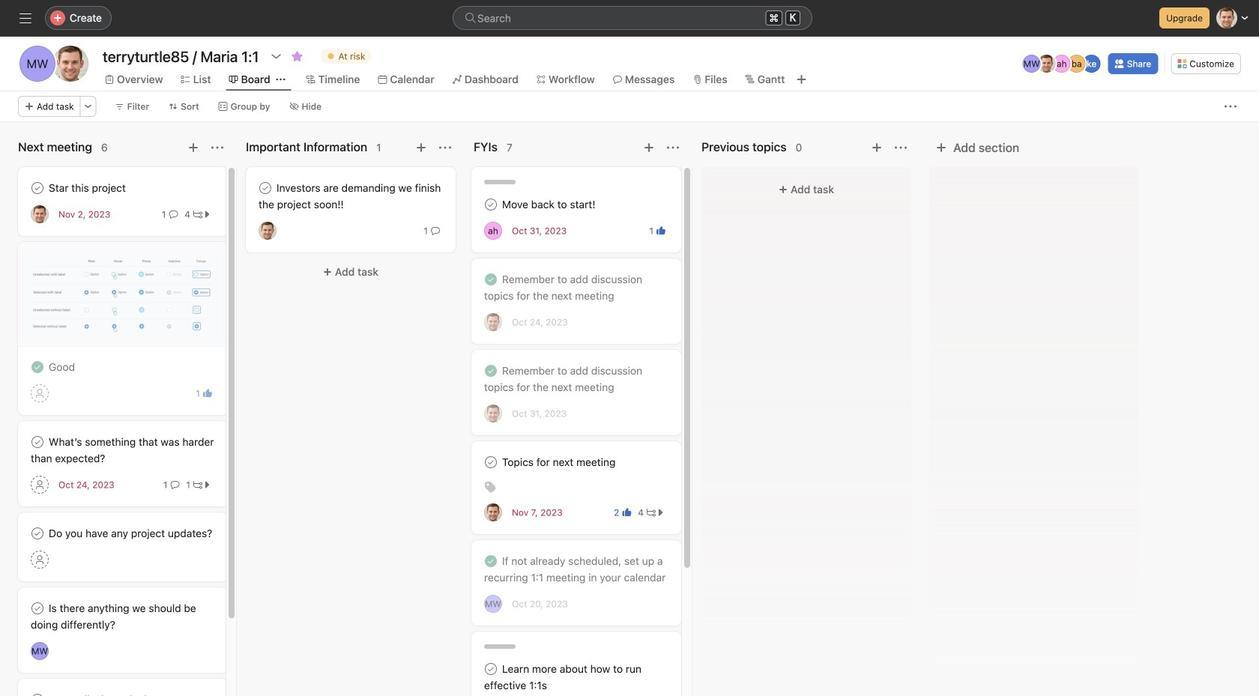Task type: vqa. For each thing, say whether or not it's contained in the screenshot.
"Close this dialog" icon
no



Task type: locate. For each thing, give the bounding box(es) containing it.
toggle assignee popover image
[[31, 205, 49, 223], [484, 222, 502, 240], [484, 405, 502, 423], [484, 595, 502, 613]]

2 add task image from the left
[[643, 142, 655, 154]]

0 vertical spatial 1 like. you liked this task image
[[657, 226, 666, 235]]

add task image
[[187, 142, 199, 154], [643, 142, 655, 154], [871, 142, 883, 154]]

tab actions image
[[276, 75, 285, 84]]

3 more section actions image from the left
[[667, 142, 679, 154]]

1 comment image
[[169, 210, 178, 219], [170, 480, 179, 489]]

0 horizontal spatial more section actions image
[[211, 142, 223, 154]]

1 horizontal spatial completed image
[[482, 552, 500, 570]]

mark complete image
[[28, 179, 46, 197], [256, 179, 274, 197], [482, 196, 500, 214], [28, 600, 46, 618], [482, 660, 500, 678]]

2 horizontal spatial add task image
[[871, 142, 883, 154]]

remove from starred image
[[291, 50, 303, 62]]

add task image for 3rd more section actions icon from the left
[[643, 142, 655, 154]]

1 vertical spatial mark complete checkbox
[[28, 600, 46, 618]]

0 horizontal spatial 1 like. you liked this task image
[[203, 389, 212, 398]]

more section actions image
[[895, 142, 907, 154]]

more section actions image
[[211, 142, 223, 154], [439, 142, 451, 154], [667, 142, 679, 154]]

toggle assignee popover image
[[259, 222, 277, 240], [484, 313, 502, 331], [484, 504, 502, 522], [31, 642, 49, 660]]

3 add task image from the left
[[871, 142, 883, 154]]

2 horizontal spatial more section actions image
[[667, 142, 679, 154]]

1 horizontal spatial more section actions image
[[439, 142, 451, 154]]

1 vertical spatial 1 comment image
[[170, 480, 179, 489]]

1 vertical spatial completed image
[[482, 362, 500, 380]]

Mark complete checkbox
[[482, 196, 500, 214], [28, 600, 46, 618], [28, 691, 46, 696]]

1 horizontal spatial add task image
[[643, 142, 655, 154]]

1 vertical spatial completed image
[[482, 552, 500, 570]]

None text field
[[99, 43, 263, 70]]

1 add task image from the left
[[187, 142, 199, 154]]

1 like. you liked this task image
[[657, 226, 666, 235], [203, 389, 212, 398]]

0 horizontal spatial completed image
[[28, 358, 46, 376]]

Completed checkbox
[[482, 271, 500, 289], [28, 358, 46, 376], [482, 362, 500, 380], [482, 552, 500, 570]]

0 horizontal spatial add task image
[[187, 142, 199, 154]]

None field
[[453, 6, 812, 30]]

completed image
[[482, 271, 500, 289], [482, 362, 500, 380]]

Mark complete checkbox
[[28, 179, 46, 197], [256, 179, 274, 197], [28, 433, 46, 451], [482, 453, 500, 471], [28, 525, 46, 543], [482, 660, 500, 678]]

more actions image
[[84, 102, 93, 111]]

0 vertical spatial completed image
[[482, 271, 500, 289]]

1 comment image
[[431, 226, 440, 235]]

more actions image
[[1225, 100, 1237, 112]]

mark complete image
[[28, 433, 46, 451], [482, 453, 500, 471], [28, 525, 46, 543], [28, 691, 46, 696]]

add task image for 1st more section actions icon
[[187, 142, 199, 154]]

2 vertical spatial mark complete checkbox
[[28, 691, 46, 696]]

2 more section actions image from the left
[[439, 142, 451, 154]]

completed image
[[28, 358, 46, 376], [482, 552, 500, 570]]



Task type: describe. For each thing, give the bounding box(es) containing it.
0 vertical spatial completed image
[[28, 358, 46, 376]]

0 vertical spatial 1 comment image
[[169, 210, 178, 219]]

2 likes. you liked this task image
[[622, 508, 631, 517]]

1 more section actions image from the left
[[211, 142, 223, 154]]

show options image
[[270, 50, 282, 62]]

2 completed image from the top
[[482, 362, 500, 380]]

expand sidebar image
[[19, 12, 31, 24]]

0 vertical spatial mark complete checkbox
[[482, 196, 500, 214]]

add task image for more section actions image
[[871, 142, 883, 154]]

add tab image
[[796, 73, 808, 85]]

Search tasks, projects, and more text field
[[453, 6, 812, 30]]

1 vertical spatial 1 like. you liked this task image
[[203, 389, 212, 398]]

1 horizontal spatial 1 like. you liked this task image
[[657, 226, 666, 235]]

add task image
[[415, 142, 427, 154]]

1 completed image from the top
[[482, 271, 500, 289]]



